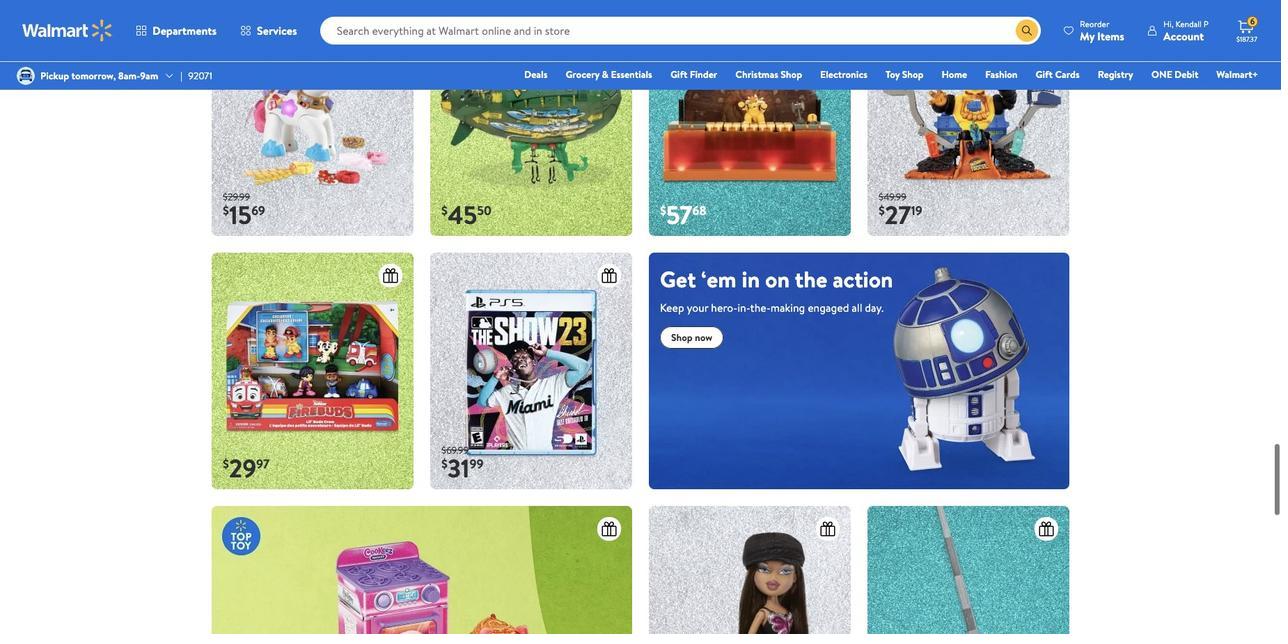 Task type: describe. For each thing, give the bounding box(es) containing it.
gift for gift finder
[[671, 68, 688, 82]]

finder
[[690, 68, 718, 82]]

fashion
[[986, 68, 1018, 82]]

$69.99
[[442, 444, 469, 458]]

$69.99 $ 31 99
[[442, 444, 484, 486]]

$ inside the $ 29 97
[[223, 456, 229, 473]]

mlb the show 23 - playstation 5 image
[[431, 253, 633, 490]]

shop now
[[672, 331, 713, 345]]

walmart+ link
[[1211, 67, 1265, 82]]

pickup tomorrow, 8am-9am
[[40, 69, 158, 83]]

gift for gift cards
[[1036, 68, 1053, 82]]

action
[[833, 264, 894, 295]]

home
[[942, 68, 968, 82]]

68
[[693, 202, 707, 220]]

my
[[1080, 28, 1095, 44]]

pickup
[[40, 69, 69, 83]]

97
[[256, 456, 270, 473]]

hot wheels monster trucks arena smashers mega-wrex vs. crushzilla takedown playset image
[[868, 0, 1070, 236]]

p
[[1204, 18, 1209, 30]]

$ 45 50
[[442, 198, 492, 233]]

christmas
[[736, 68, 779, 82]]

gift cards link
[[1030, 67, 1087, 82]]

teenage mutant ninja turtles 81296 classic turtle blimp image
[[431, 0, 633, 236]]

$187.37
[[1237, 34, 1258, 44]]

now
[[695, 331, 713, 345]]

hero-
[[711, 300, 738, 316]]

toy shop
[[886, 68, 924, 82]]

christmas shop link
[[730, 67, 809, 82]]

$ inside $ 45 50
[[442, 202, 448, 220]]

6
[[1251, 15, 1255, 27]]

$29.99
[[223, 190, 250, 204]]

your
[[687, 300, 709, 316]]

$ 57 68
[[660, 198, 707, 233]]

29
[[229, 452, 256, 486]]

reorder my items
[[1080, 18, 1125, 44]]

cards
[[1056, 68, 1080, 82]]

registry
[[1098, 68, 1134, 82]]

45
[[448, 198, 477, 233]]

services button
[[229, 14, 309, 47]]

$ inside $ 57 68
[[660, 202, 667, 220]]

50
[[477, 202, 492, 220]]

shop inside button
[[672, 331, 693, 345]]

$49.99 $ 27 19
[[879, 190, 923, 233]]

shop now button
[[660, 327, 724, 349]]

92071
[[188, 69, 212, 83]]

69
[[252, 202, 265, 220]]

one
[[1152, 68, 1173, 82]]

15
[[229, 198, 252, 233]]

deals link
[[518, 67, 554, 82]]

0 vertical spatial  image
[[17, 67, 35, 85]]

get
[[660, 264, 696, 295]]

search icon image
[[1022, 25, 1033, 36]]

Search search field
[[320, 17, 1041, 45]]

'em
[[702, 264, 737, 295]]

shop for christmas shop
[[781, 68, 803, 82]]

vtech® style & glam on unicorn™ with six colorful accessories image
[[212, 0, 414, 236]]



Task type: vqa. For each thing, say whether or not it's contained in the screenshot.
Save
no



Task type: locate. For each thing, give the bounding box(es) containing it.
reorder
[[1080, 18, 1110, 30]]

registry link
[[1092, 67, 1140, 82]]

day.
[[865, 300, 884, 316]]

in
[[742, 264, 760, 295]]

shop for toy shop
[[903, 68, 924, 82]]

hi, kendall p account
[[1164, 18, 1209, 44]]

one debit
[[1152, 68, 1199, 82]]

services
[[257, 23, 297, 38]]

essentials
[[611, 68, 653, 82]]

shop right toy
[[903, 68, 924, 82]]

gift finder
[[671, 68, 718, 82]]

gift finder link
[[665, 67, 724, 82]]

debit
[[1175, 68, 1199, 82]]

walmart image
[[22, 20, 113, 42]]

shop
[[781, 68, 803, 82], [903, 68, 924, 82], [672, 331, 693, 345]]

electronics link
[[814, 67, 874, 82]]

$ left 97
[[223, 456, 229, 473]]

19
[[912, 202, 923, 220]]

8am-
[[118, 69, 140, 83]]

all
[[852, 300, 863, 316]]

on
[[766, 264, 790, 295]]

Walmart Site-Wide search field
[[320, 17, 1041, 45]]

nintendo super mario 2.5 inch deluxe bowser battle playset with bowser figure image
[[649, 0, 851, 236]]

the-
[[751, 300, 771, 316]]

toy
[[886, 68, 900, 82]]

gift cards
[[1036, 68, 1080, 82]]

deals
[[525, 68, 548, 82]]

making
[[771, 300, 806, 316]]

$ inside $29.99 $ 15 69
[[223, 202, 229, 220]]

gift
[[671, 68, 688, 82], [1036, 68, 1053, 82]]

grocery
[[566, 68, 600, 82]]

departments
[[153, 23, 217, 38]]

9am
[[140, 69, 158, 83]]

$ left '19'
[[879, 202, 885, 220]]

$ 29 97
[[223, 452, 270, 486]]

2 gift from the left
[[1036, 68, 1053, 82]]

1 horizontal spatial shop
[[781, 68, 803, 82]]

$
[[223, 202, 229, 220], [442, 202, 448, 220], [660, 202, 667, 220], [879, 202, 885, 220], [223, 456, 229, 473], [442, 456, 448, 473]]

27
[[885, 198, 912, 233]]

account
[[1164, 28, 1205, 44]]

$ left 68
[[660, 202, 667, 220]]

31
[[448, 452, 470, 486]]

$ inside $49.99 $ 27 19
[[879, 202, 885, 220]]

$ left 69
[[223, 202, 229, 220]]

gift left cards
[[1036, 68, 1053, 82]]

1 gift from the left
[[671, 68, 688, 82]]

electronics
[[821, 68, 868, 82]]

0 horizontal spatial  image
[[17, 67, 35, 85]]

1 horizontal spatial  image
[[649, 253, 1070, 490]]

star wars lightsaber forge darksaber black lightsaber, roleplay toy image
[[868, 507, 1070, 635]]

in-
[[738, 300, 751, 316]]

2 horizontal spatial shop
[[903, 68, 924, 82]]

items
[[1098, 28, 1125, 44]]

0 horizontal spatial shop
[[672, 331, 693, 345]]

$ inside $69.99 $ 31 99
[[442, 456, 448, 473]]

gift inside 'link'
[[671, 68, 688, 82]]

grocery & essentials
[[566, 68, 653, 82]]

home link
[[936, 67, 974, 82]]

christmas shop
[[736, 68, 803, 82]]

|
[[181, 69, 183, 83]]

fashion link
[[980, 67, 1024, 82]]

shop left 'now'
[[672, 331, 693, 345]]

keep
[[660, 300, 685, 316]]

kendall
[[1176, 18, 1202, 30]]

one debit link
[[1146, 67, 1205, 82]]

&
[[602, 68, 609, 82]]

57
[[667, 198, 693, 233]]

toy shop link
[[880, 67, 930, 82]]

grocery & essentials link
[[560, 67, 659, 82]]

1 vertical spatial  image
[[649, 253, 1070, 490]]

$ left 99
[[442, 456, 448, 473]]

tomorrow,
[[71, 69, 116, 83]]

disney junior firebuds, lil buds 8 collectible toy figures & stickers for kids ages 3+ image
[[212, 253, 414, 490]]

gift left the finder
[[671, 68, 688, 82]]

get 'em in on the action keep your hero-in-the-making engaged all day.
[[660, 264, 894, 316]]

departments button
[[124, 14, 229, 47]]

hi,
[[1164, 18, 1174, 30]]

shop right christmas
[[781, 68, 803, 82]]

0 horizontal spatial gift
[[671, 68, 688, 82]]

$29.99 $ 15 69
[[223, 190, 265, 233]]

 image
[[17, 67, 35, 85], [649, 253, 1070, 490]]

engaged
[[808, 300, 849, 316]]

walmart+
[[1217, 68, 1259, 82]]

$49.99
[[879, 190, 907, 204]]

$ left the 50
[[442, 202, 448, 220]]

the
[[795, 264, 828, 295]]

cookeez makery cinnamon treatz pink oven, scented, interactive plush, styles vary, ages 5+ image
[[212, 507, 633, 635]]

| 92071
[[181, 69, 212, 83]]

6 $187.37
[[1237, 15, 1258, 44]]

bratz original fashion doll nevra with 2 outfits and poster image
[[649, 507, 851, 635]]

1 horizontal spatial gift
[[1036, 68, 1053, 82]]

99
[[470, 456, 484, 473]]



